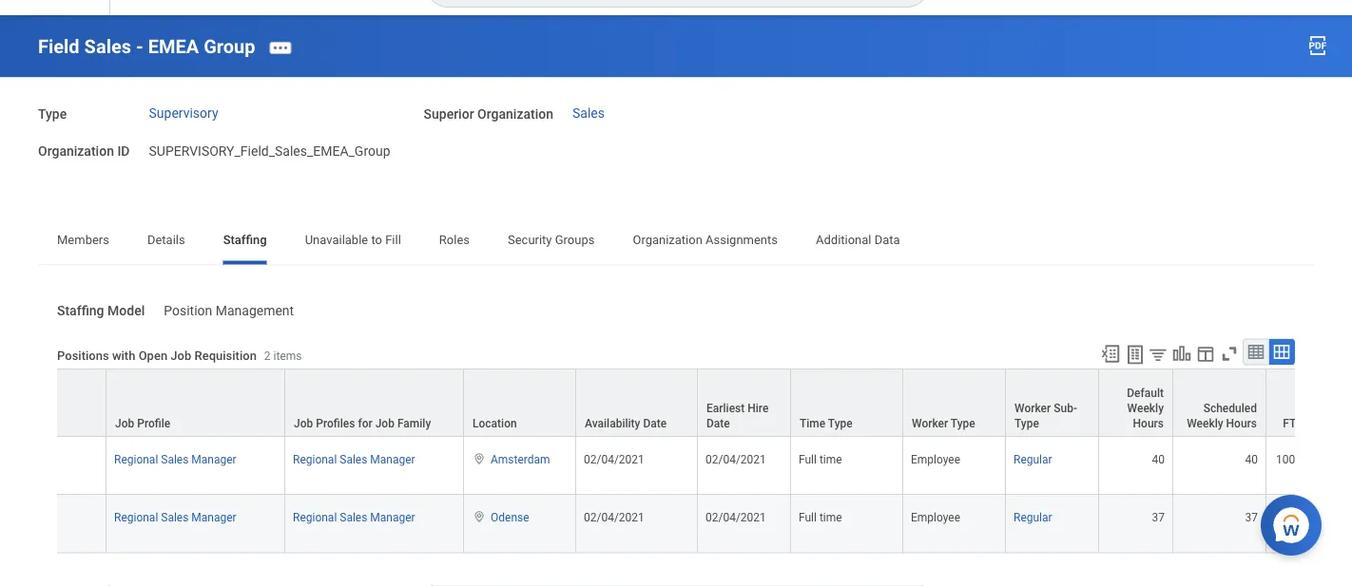 Task type: describe. For each thing, give the bounding box(es) containing it.
1 employee element from the top
[[911, 449, 960, 466]]

export to excel image
[[1100, 344, 1121, 365]]

staffing model element
[[164, 292, 294, 320]]

amsterdam link
[[491, 449, 550, 466]]

date inside popup button
[[643, 417, 667, 430]]

positions with open job requisition 2 items
[[57, 349, 302, 363]]

superior
[[424, 107, 474, 122]]

time
[[800, 417, 826, 430]]

sub-
[[1054, 402, 1077, 415]]

fill
[[385, 233, 401, 247]]

weekly for scheduled
[[1187, 417, 1223, 430]]

odense
[[491, 511, 529, 525]]

field sales - emea group main content
[[0, 15, 1352, 587]]

full time element for odense
[[799, 508, 842, 525]]

scheduled weekly hours
[[1187, 402, 1257, 430]]

regular for 37
[[1014, 511, 1052, 525]]

organization id
[[38, 144, 130, 159]]

fullscreen image
[[1219, 344, 1240, 365]]

earliest hire date column header
[[698, 369, 791, 438]]

job profile column header
[[107, 369, 285, 438]]

job profile button
[[107, 370, 284, 436]]

full time for amsterdam
[[799, 453, 842, 466]]

0 vertical spatial organization
[[477, 107, 553, 122]]

job profiles for job family
[[294, 417, 431, 430]]

job profile
[[115, 417, 170, 430]]

security
[[508, 233, 552, 247]]

full time for odense
[[799, 511, 842, 525]]

staffing for staffing
[[223, 233, 267, 247]]

location column header
[[464, 369, 576, 438]]

field sales - emea group
[[38, 35, 255, 58]]

date inside earliest hire date
[[707, 417, 730, 430]]

location
[[473, 417, 517, 430]]

table image
[[1247, 343, 1266, 362]]

staffing for staffing model
[[57, 303, 104, 319]]

requisition
[[195, 349, 257, 363]]

worker type column header
[[903, 369, 1006, 438]]

100% for 37
[[1276, 511, 1304, 525]]

regular link for 40
[[1014, 449, 1052, 466]]

select to filter grid data image
[[1148, 345, 1169, 365]]

Search Workday  search field
[[477, 0, 890, 6]]

1 37 from the left
[[1152, 511, 1165, 525]]

job inside popup button
[[115, 417, 134, 430]]

availability date
[[585, 417, 667, 430]]

regular link for 37
[[1014, 508, 1052, 525]]

fte button
[[1267, 370, 1311, 436]]

2 37 from the left
[[1245, 511, 1258, 525]]

management
[[216, 303, 294, 319]]

100% for 40
[[1276, 453, 1304, 466]]

assignments
[[706, 233, 778, 247]]

earliest hire date button
[[698, 370, 790, 436]]

items
[[273, 350, 302, 363]]

3 row from the top
[[0, 495, 1312, 553]]

-
[[136, 35, 143, 58]]

location image
[[472, 510, 487, 524]]

2 40 from the left
[[1245, 453, 1258, 466]]

availability date button
[[576, 370, 697, 436]]

worker type button
[[903, 370, 1005, 436]]

time type button
[[791, 370, 902, 436]]

position management
[[164, 303, 294, 319]]

default weekly hours column header
[[1099, 369, 1173, 438]]

scheduled
[[1204, 402, 1257, 415]]

time for amsterdam
[[820, 453, 842, 466]]

job right for
[[375, 417, 395, 430]]

positions
[[57, 349, 109, 363]]

sales link
[[572, 105, 605, 121]]

worker sub- type column header
[[1006, 369, 1099, 438]]

superior organization
[[424, 107, 553, 122]]



Task type: vqa. For each thing, say whether or not it's contained in the screenshot.
the My in the "My Mentorship Preferences" link
no



Task type: locate. For each thing, give the bounding box(es) containing it.
full for odense
[[799, 511, 817, 525]]

1 date from the left
[[643, 417, 667, 430]]

hours down the 'scheduled'
[[1226, 417, 1257, 430]]

0 vertical spatial regular link
[[1014, 449, 1052, 466]]

type inside column header
[[951, 417, 975, 430]]

row for details
[[0, 369, 1312, 438]]

for
[[358, 417, 373, 430]]

weekly for default
[[1127, 402, 1164, 415]]

amsterdam
[[491, 453, 550, 466]]

1 vertical spatial regular
[[1014, 511, 1052, 525]]

unavailable to fill
[[305, 233, 401, 247]]

organization
[[477, 107, 553, 122], [38, 144, 114, 159], [633, 233, 703, 247]]

40
[[1152, 453, 1165, 466], [1245, 453, 1258, 466]]

1 vertical spatial full time element
[[799, 508, 842, 525]]

additional data
[[816, 233, 900, 247]]

100%
[[1276, 453, 1304, 466], [1276, 511, 1304, 525]]

supervisory link
[[149, 105, 218, 121]]

worker type
[[912, 417, 975, 430]]

staffing inside tab list
[[223, 233, 267, 247]]

worker
[[1015, 402, 1051, 415], [912, 417, 948, 430]]

sales
[[84, 35, 131, 58], [572, 105, 605, 121], [161, 453, 189, 466], [340, 453, 367, 466], [161, 511, 189, 525], [340, 511, 367, 525]]

0 vertical spatial 100%
[[1276, 453, 1304, 466]]

fte
[[1283, 417, 1303, 430]]

1 vertical spatial employee element
[[911, 508, 960, 525]]

1 horizontal spatial worker
[[1015, 402, 1051, 415]]

0 vertical spatial employee element
[[911, 449, 960, 466]]

full time
[[799, 453, 842, 466], [799, 511, 842, 525]]

staffing
[[223, 233, 267, 247], [57, 303, 104, 319]]

job
[[171, 349, 191, 363], [115, 417, 134, 430], [294, 417, 313, 430], [375, 417, 395, 430]]

0 horizontal spatial organization
[[38, 144, 114, 159]]

full time element for amsterdam
[[799, 449, 842, 466]]

organization for organization assignments
[[633, 233, 703, 247]]

field
[[38, 35, 80, 58]]

1 vertical spatial employee
[[911, 511, 960, 525]]

default weekly hours
[[1127, 387, 1164, 430]]

id
[[117, 144, 130, 159]]

2 hours from the left
[[1226, 417, 1257, 430]]

organization left assignments
[[633, 233, 703, 247]]

field sales - emea group link
[[38, 35, 255, 58]]

organization left id
[[38, 144, 114, 159]]

profile
[[137, 417, 170, 430]]

full for amsterdam
[[799, 453, 817, 466]]

0 vertical spatial staffing
[[223, 233, 267, 247]]

hire
[[748, 402, 769, 415]]

0 vertical spatial regular
[[1014, 453, 1052, 466]]

hours
[[1133, 417, 1164, 430], [1226, 417, 1257, 430]]

default
[[1127, 387, 1164, 400]]

1 full time from the top
[[799, 453, 842, 466]]

0 vertical spatial employee
[[911, 453, 960, 466]]

1 row from the top
[[0, 369, 1312, 438]]

tab list inside "field sales - emea group" main content
[[38, 219, 1314, 265]]

earliest hire date
[[707, 402, 769, 430]]

1 40 from the left
[[1152, 453, 1165, 466]]

model
[[107, 303, 145, 319]]

hours for default weekly hours
[[1133, 417, 1164, 430]]

time type column header
[[791, 369, 903, 438]]

column header
[[0, 369, 107, 438]]

additional
[[816, 233, 872, 247]]

type inside worker sub- type
[[1015, 417, 1039, 430]]

0 vertical spatial full time
[[799, 453, 842, 466]]

to
[[371, 233, 382, 247]]

hours inside the default weekly hours
[[1133, 417, 1164, 430]]

location button
[[464, 370, 575, 436]]

1 full from the top
[[799, 453, 817, 466]]

type right the time at the bottom right
[[828, 417, 853, 430]]

organization right superior
[[477, 107, 553, 122]]

0 vertical spatial full
[[799, 453, 817, 466]]

organization inside tab list
[[633, 233, 703, 247]]

job left the 'profiles'
[[294, 417, 313, 430]]

worker inside worker sub- type
[[1015, 402, 1051, 415]]

2 full from the top
[[799, 511, 817, 525]]

supervisory
[[149, 105, 218, 121]]

1 vertical spatial full time
[[799, 511, 842, 525]]

2 full time from the top
[[799, 511, 842, 525]]

1 regular link from the top
[[1014, 449, 1052, 466]]

unavailable
[[305, 233, 368, 247]]

2 vertical spatial organization
[[633, 233, 703, 247]]

cell inside "field sales - emea group" main content
[[0, 437, 107, 495]]

manager
[[191, 453, 236, 466], [370, 453, 415, 466], [191, 511, 236, 525], [370, 511, 415, 525]]

regional sales manager link
[[114, 449, 236, 466], [293, 449, 415, 466], [114, 508, 236, 525], [293, 508, 415, 525]]

row
[[0, 369, 1312, 438], [0, 437, 1312, 495], [0, 495, 1312, 553]]

groups
[[555, 233, 595, 247]]

2 employee element from the top
[[911, 508, 960, 525]]

location image
[[472, 452, 487, 466]]

1 vertical spatial organization
[[38, 144, 114, 159]]

staffing up staffing model element
[[223, 233, 267, 247]]

hours inside scheduled weekly hours
[[1226, 417, 1257, 430]]

type up organization id
[[38, 107, 67, 122]]

weekly
[[1127, 402, 1164, 415], [1187, 417, 1223, 430]]

group
[[204, 35, 255, 58]]

tab list
[[38, 219, 1314, 265]]

date
[[643, 417, 667, 430], [707, 417, 730, 430]]

1 horizontal spatial organization
[[477, 107, 553, 122]]

0 vertical spatial worker
[[1015, 402, 1051, 415]]

1 horizontal spatial hours
[[1226, 417, 1257, 430]]

time
[[820, 453, 842, 466], [820, 511, 842, 525]]

2 horizontal spatial organization
[[633, 233, 703, 247]]

1 horizontal spatial 40
[[1245, 453, 1258, 466]]

1 horizontal spatial 37
[[1245, 511, 1258, 525]]

worker for worker sub- type
[[1015, 402, 1051, 415]]

organization for organization id
[[38, 144, 114, 159]]

availability
[[585, 417, 640, 430]]

2 full time element from the top
[[799, 508, 842, 525]]

row for position management
[[0, 437, 1312, 495]]

2 row from the top
[[0, 437, 1312, 495]]

0 horizontal spatial hours
[[1133, 417, 1164, 430]]

1 employee from the top
[[911, 453, 960, 466]]

2 100% from the top
[[1276, 511, 1304, 525]]

1 vertical spatial worker
[[912, 417, 948, 430]]

cell
[[0, 437, 107, 495]]

time for odense
[[820, 511, 842, 525]]

worker inside column header
[[912, 417, 948, 430]]

weekly inside the default weekly hours
[[1127, 402, 1164, 415]]

view printable version (pdf) image
[[1307, 34, 1329, 57]]

staffing model
[[57, 303, 145, 319]]

0 horizontal spatial weekly
[[1127, 402, 1164, 415]]

organization assignments
[[633, 233, 778, 247]]

40 down scheduled weekly hours
[[1245, 453, 1258, 466]]

time type
[[800, 417, 853, 430]]

toolbar
[[1092, 339, 1295, 369]]

1 horizontal spatial date
[[707, 417, 730, 430]]

tab list containing members
[[38, 219, 1314, 265]]

2 regular from the top
[[1014, 511, 1052, 525]]

0 horizontal spatial worker
[[912, 417, 948, 430]]

1 horizontal spatial weekly
[[1187, 417, 1223, 430]]

worker for worker type
[[912, 417, 948, 430]]

worker sub- type
[[1015, 402, 1077, 430]]

1 hours from the left
[[1133, 417, 1164, 430]]

2
[[264, 350, 271, 363]]

1 time from the top
[[820, 453, 842, 466]]

security groups
[[508, 233, 595, 247]]

1 vertical spatial 100%
[[1276, 511, 1304, 525]]

1 vertical spatial time
[[820, 511, 842, 525]]

worker sub- type button
[[1006, 370, 1098, 436]]

odense link
[[491, 508, 529, 525]]

job profiles for job family button
[[285, 370, 463, 436]]

earliest
[[707, 402, 745, 415]]

family
[[397, 417, 431, 430]]

regular for 40
[[1014, 453, 1052, 466]]

type
[[38, 107, 67, 122], [828, 417, 853, 430], [951, 417, 975, 430], [1015, 417, 1039, 430]]

data
[[875, 233, 900, 247]]

1 vertical spatial full
[[799, 511, 817, 525]]

click to view/edit grid preferences image
[[1195, 344, 1216, 365]]

type right worker type column header
[[1015, 417, 1039, 430]]

regular link
[[1014, 449, 1052, 466], [1014, 508, 1052, 525]]

2 time from the top
[[820, 511, 842, 525]]

0 horizontal spatial date
[[643, 417, 667, 430]]

1 horizontal spatial staffing
[[223, 233, 267, 247]]

weekly down the 'scheduled'
[[1187, 417, 1223, 430]]

worker left sub-
[[1015, 402, 1051, 415]]

expand table image
[[1272, 343, 1291, 362]]

regional sales manager
[[114, 453, 236, 466], [293, 453, 415, 466], [114, 511, 236, 525], [293, 511, 415, 525]]

employee
[[911, 453, 960, 466], [911, 511, 960, 525]]

export to worksheets image
[[1124, 344, 1147, 367]]

profiles
[[316, 417, 355, 430]]

with
[[112, 349, 135, 363]]

weekly down the default at the right of the page
[[1127, 402, 1164, 415]]

job right open on the left bottom of the page
[[171, 349, 191, 363]]

1 vertical spatial weekly
[[1187, 417, 1223, 430]]

02/04/2021
[[584, 453, 645, 466], [706, 453, 766, 466], [584, 511, 645, 525], [706, 511, 766, 525]]

1 vertical spatial regular link
[[1014, 508, 1052, 525]]

default weekly hours button
[[1099, 370, 1172, 436]]

open
[[138, 349, 167, 363]]

toolbar inside "field sales - emea group" main content
[[1092, 339, 1295, 369]]

0 vertical spatial weekly
[[1127, 402, 1164, 415]]

expand/collapse chart image
[[1172, 344, 1192, 365]]

1 100% from the top
[[1276, 453, 1304, 466]]

employee element
[[911, 449, 960, 466], [911, 508, 960, 525]]

position
[[164, 303, 212, 319]]

1 vertical spatial staffing
[[57, 303, 104, 319]]

members
[[57, 233, 109, 247]]

hours down the default at the right of the page
[[1133, 417, 1164, 430]]

1 regular from the top
[[1014, 453, 1052, 466]]

0 vertical spatial full time element
[[799, 449, 842, 466]]

scheduled weekly hours button
[[1173, 370, 1266, 436]]

job left profile
[[115, 417, 134, 430]]

0 horizontal spatial 40
[[1152, 453, 1165, 466]]

date right "availability" at the bottom left of page
[[643, 417, 667, 430]]

0 horizontal spatial staffing
[[57, 303, 104, 319]]

1 full time element from the top
[[799, 449, 842, 466]]

date down "earliest"
[[707, 417, 730, 430]]

2 regular link from the top
[[1014, 508, 1052, 525]]

regular
[[1014, 453, 1052, 466], [1014, 511, 1052, 525]]

0 vertical spatial time
[[820, 453, 842, 466]]

row containing default weekly hours
[[0, 369, 1312, 438]]

0 horizontal spatial 37
[[1152, 511, 1165, 525]]

2 employee from the top
[[911, 511, 960, 525]]

type left worker sub- type
[[951, 417, 975, 430]]

worker right time type column header
[[912, 417, 948, 430]]

2 date from the left
[[707, 417, 730, 430]]

scheduled weekly hours column header
[[1173, 369, 1267, 438]]

emea
[[148, 35, 199, 58]]

details
[[147, 233, 185, 247]]

weekly inside scheduled weekly hours
[[1187, 417, 1223, 430]]

staffing up positions
[[57, 303, 104, 319]]

full time element
[[799, 449, 842, 466], [799, 508, 842, 525]]

40 down the default weekly hours
[[1152, 453, 1165, 466]]

availability date column header
[[576, 369, 698, 438]]

hours for scheduled weekly hours
[[1226, 417, 1257, 430]]

supervisory_field_sales_emea_group
[[149, 144, 390, 159]]

regional
[[114, 453, 158, 466], [293, 453, 337, 466], [114, 511, 158, 525], [293, 511, 337, 525]]

job profiles for job family column header
[[285, 369, 464, 438]]

full
[[799, 453, 817, 466], [799, 511, 817, 525]]

roles
[[439, 233, 470, 247]]



